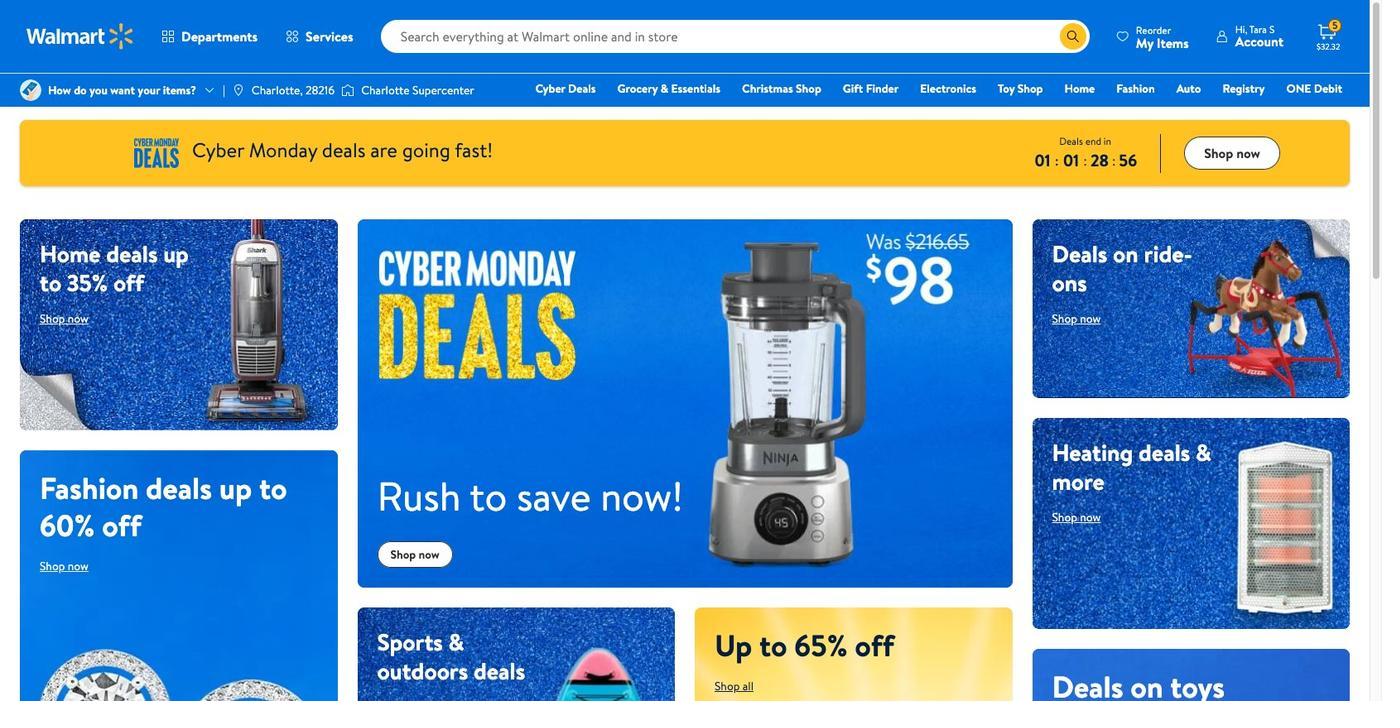 Task type: locate. For each thing, give the bounding box(es) containing it.
shop now down 35%
[[40, 311, 89, 327]]

0 horizontal spatial 01
[[1035, 149, 1051, 171]]

& inside 'sports & outdoors deals'
[[449, 626, 464, 658]]

0 vertical spatial home
[[1065, 80, 1095, 97]]

shop down home deals up to 35% off
[[40, 311, 65, 327]]

deals
[[322, 136, 366, 164], [106, 238, 158, 270], [1139, 436, 1190, 468], [146, 468, 212, 509], [474, 655, 525, 687]]

now down rush
[[419, 547, 440, 563]]

debit
[[1314, 80, 1342, 97]]

shop now for fashion deals up to 60% off
[[40, 558, 89, 575]]

0 horizontal spatial &
[[449, 626, 464, 658]]

shop now link for deals on ride- ons
[[1052, 311, 1101, 327]]

to
[[40, 267, 61, 299], [259, 468, 287, 509], [470, 469, 507, 524], [759, 625, 787, 667]]

2 vertical spatial &
[[449, 626, 464, 658]]

outdoors
[[377, 655, 468, 687]]

1 vertical spatial &
[[1196, 436, 1212, 468]]

1 vertical spatial off
[[102, 505, 142, 547]]

off right 60%
[[102, 505, 142, 547]]

1 vertical spatial deals
[[1059, 134, 1083, 148]]

gift finder
[[843, 80, 899, 97]]

christmas
[[742, 80, 793, 97]]

01
[[1035, 149, 1051, 171], [1063, 149, 1079, 171]]

off inside fashion deals up to 60% off
[[102, 505, 142, 547]]

1 horizontal spatial up
[[219, 468, 252, 509]]

shop for heating deals & more
[[1052, 509, 1077, 526]]

how do you want your items?
[[48, 82, 196, 99]]

0 horizontal spatial fashion
[[40, 468, 139, 509]]

1 vertical spatial up
[[219, 468, 252, 509]]

items
[[1157, 34, 1189, 52]]

now down more
[[1080, 509, 1101, 526]]

up inside home deals up to 35% off
[[163, 238, 189, 270]]

shop all
[[715, 678, 754, 695]]

deals left grocery at the left top
[[568, 80, 596, 97]]

shop now down more
[[1052, 509, 1101, 526]]

now
[[1237, 144, 1260, 162], [68, 311, 89, 327], [1080, 311, 1101, 327], [1080, 509, 1101, 526], [419, 547, 440, 563], [68, 558, 89, 575]]

shop left all
[[715, 678, 740, 695]]

shop down ons on the right top of the page
[[1052, 311, 1077, 327]]

fashion link
[[1109, 79, 1162, 98]]

going
[[402, 136, 450, 164]]

up for home deals up to 35% off
[[163, 238, 189, 270]]

shop all link
[[715, 678, 754, 695]]

charlotte supercenter
[[361, 82, 474, 99]]

0 horizontal spatial up
[[163, 238, 189, 270]]

up
[[163, 238, 189, 270], [219, 468, 252, 509]]

up inside fashion deals up to 60% off
[[219, 468, 252, 509]]

now for rush to save now!
[[419, 547, 440, 563]]

to inside fashion deals up to 60% off
[[259, 468, 287, 509]]

shop down more
[[1052, 509, 1077, 526]]

shop down rush
[[390, 547, 416, 563]]

deals for fashion deals up to 60% off
[[146, 468, 212, 509]]

how
[[48, 82, 71, 99]]

0 vertical spatial cyber
[[535, 80, 565, 97]]

now!
[[601, 469, 683, 524]]

home deals up to 35% off
[[40, 238, 189, 299]]

off right 65%
[[855, 625, 894, 667]]

deals inside fashion deals up to 60% off
[[146, 468, 212, 509]]

monday
[[249, 136, 317, 164]]

now down 60%
[[68, 558, 89, 575]]

search icon image
[[1066, 30, 1080, 43]]

shop now link down more
[[1052, 509, 1101, 526]]

1 horizontal spatial &
[[661, 80, 668, 97]]

registry link
[[1215, 79, 1272, 98]]

walmart+
[[1293, 104, 1342, 120]]

shop now down 60%
[[40, 558, 89, 575]]

2 01 from the left
[[1063, 149, 1079, 171]]

finder
[[866, 80, 899, 97]]

 image
[[341, 82, 355, 99], [232, 84, 245, 97]]

shop down 60%
[[40, 558, 65, 575]]

1 vertical spatial cyber
[[192, 136, 244, 164]]

fashion inside fashion deals up to 60% off
[[40, 468, 139, 509]]

 image for charlotte, 28216
[[232, 84, 245, 97]]

3 : from the left
[[1112, 151, 1116, 169]]

deals left on on the top right
[[1052, 238, 1108, 270]]

home inside home deals up to 35% off
[[40, 238, 101, 270]]

0 horizontal spatial home
[[40, 238, 101, 270]]

end
[[1085, 134, 1101, 148]]

 image
[[20, 79, 41, 101]]

deals
[[568, 80, 596, 97], [1059, 134, 1083, 148], [1052, 238, 1108, 270]]

:
[[1055, 151, 1059, 169], [1084, 151, 1087, 169], [1112, 151, 1116, 169]]

deals inside deals end in 01 : 01 : 28 : 56
[[1059, 134, 1083, 148]]

2 horizontal spatial :
[[1112, 151, 1116, 169]]

0 vertical spatial up
[[163, 238, 189, 270]]

up for fashion deals up to 60% off
[[219, 468, 252, 509]]

shop now down ons on the right top of the page
[[1052, 311, 1101, 327]]

home for home
[[1065, 80, 1095, 97]]

28
[[1091, 149, 1109, 171]]

shop now link down 35%
[[40, 311, 89, 327]]

off right 35%
[[113, 267, 144, 299]]

shop now button
[[1184, 137, 1280, 170]]

1 horizontal spatial :
[[1084, 151, 1087, 169]]

now down 35%
[[68, 311, 89, 327]]

home
[[1065, 80, 1095, 97], [40, 238, 101, 270]]

1 01 from the left
[[1035, 149, 1051, 171]]

now down registry
[[1237, 144, 1260, 162]]

shop down registry link
[[1204, 144, 1233, 162]]

now down ons on the right top of the page
[[1080, 311, 1101, 327]]

0 vertical spatial deals
[[568, 80, 596, 97]]

shop now down registry link
[[1204, 144, 1260, 162]]

deals left end
[[1059, 134, 1083, 148]]

fashion inside fashion link
[[1117, 80, 1155, 97]]

0 horizontal spatial  image
[[232, 84, 245, 97]]

1 horizontal spatial 01
[[1063, 149, 1079, 171]]

one debit walmart+
[[1286, 80, 1342, 120]]

services button
[[272, 17, 367, 56]]

 image right |
[[232, 84, 245, 97]]

1 vertical spatial fashion
[[40, 468, 139, 509]]

shop now link down ons on the right top of the page
[[1052, 311, 1101, 327]]

1 vertical spatial home
[[40, 238, 101, 270]]

 image right 28216
[[341, 82, 355, 99]]

you
[[89, 82, 108, 99]]

cyber
[[535, 80, 565, 97], [192, 136, 244, 164]]

shop now link down 60%
[[40, 558, 89, 575]]

sports & outdoors deals
[[377, 626, 525, 687]]

deals inside deals on ride- ons
[[1052, 238, 1108, 270]]

cyber for cyber monday deals are going fast!
[[192, 136, 244, 164]]

rush to save now!
[[377, 469, 683, 524]]

to inside home deals up to 35% off
[[40, 267, 61, 299]]

sports
[[377, 626, 443, 658]]

1 horizontal spatial home
[[1065, 80, 1095, 97]]

0 horizontal spatial :
[[1055, 151, 1059, 169]]

0 vertical spatial fashion
[[1117, 80, 1155, 97]]

0 vertical spatial off
[[113, 267, 144, 299]]

shop now
[[1204, 144, 1260, 162], [40, 311, 89, 327], [1052, 311, 1101, 327], [1052, 509, 1101, 526], [390, 547, 440, 563], [40, 558, 89, 575]]

2 horizontal spatial &
[[1196, 436, 1212, 468]]

1 horizontal spatial  image
[[341, 82, 355, 99]]

off
[[113, 267, 144, 299], [102, 505, 142, 547], [855, 625, 894, 667]]

1 horizontal spatial fashion
[[1117, 80, 1155, 97]]

1 horizontal spatial cyber
[[535, 80, 565, 97]]

shop
[[796, 80, 821, 97], [1018, 80, 1043, 97], [1204, 144, 1233, 162], [40, 311, 65, 327], [1052, 311, 1077, 327], [1052, 509, 1077, 526], [390, 547, 416, 563], [40, 558, 65, 575], [715, 678, 740, 695]]

2 vertical spatial deals
[[1052, 238, 1108, 270]]

deals inside heating deals & more
[[1139, 436, 1190, 468]]

ride-
[[1144, 238, 1192, 270]]

now for deals on ride- ons
[[1080, 311, 1101, 327]]

shop for up to 65% off
[[715, 678, 740, 695]]

fashion
[[1117, 80, 1155, 97], [40, 468, 139, 509]]

gift finder link
[[835, 79, 906, 98]]

& inside 'link'
[[661, 80, 668, 97]]

toy shop link
[[991, 79, 1051, 98]]

shop right the toy
[[1018, 80, 1043, 97]]

now for heating deals & more
[[1080, 509, 1101, 526]]

heating deals & more
[[1052, 436, 1212, 497]]

cyber monday deals are going fast!
[[192, 136, 493, 164]]

grocery & essentials link
[[610, 79, 728, 98]]

0 vertical spatial &
[[661, 80, 668, 97]]

deals inside home deals up to 35% off
[[106, 238, 158, 270]]

shop now link down rush
[[377, 542, 453, 568]]

auto link
[[1169, 79, 1209, 98]]

off inside home deals up to 35% off
[[113, 267, 144, 299]]

0 horizontal spatial cyber
[[192, 136, 244, 164]]

& inside heating deals & more
[[1196, 436, 1212, 468]]

shop now down rush
[[390, 547, 440, 563]]

shop now for home deals up to 35% off
[[40, 311, 89, 327]]



Task type: describe. For each thing, give the bounding box(es) containing it.
essentials
[[671, 80, 720, 97]]

gift
[[843, 80, 863, 97]]

shop for home deals up to 35% off
[[40, 311, 65, 327]]

tara
[[1249, 22, 1267, 36]]

services
[[306, 27, 353, 46]]

shop now link for fashion deals up to 60% off
[[40, 558, 89, 575]]

off for home
[[113, 267, 144, 299]]

toy
[[998, 80, 1015, 97]]

35%
[[67, 267, 108, 299]]

shop now link for heating deals & more
[[1052, 509, 1101, 526]]

off for fashion
[[102, 505, 142, 547]]

shop for rush to save now!
[[390, 547, 416, 563]]

fashion for fashion
[[1117, 80, 1155, 97]]

fashion deals up to 60% off
[[40, 468, 287, 547]]

on
[[1113, 238, 1139, 270]]

charlotte, 28216
[[252, 82, 335, 99]]

65%
[[794, 625, 848, 667]]

account
[[1235, 32, 1284, 51]]

$32.32
[[1317, 41, 1340, 52]]

shop for fashion deals up to 60% off
[[40, 558, 65, 575]]

deals for heating deals & more
[[1139, 436, 1190, 468]]

now for fashion deals up to 60% off
[[68, 558, 89, 575]]

Walmart Site-Wide search field
[[381, 20, 1090, 53]]

shop right christmas
[[796, 80, 821, 97]]

hi,
[[1235, 22, 1247, 36]]

shop for deals on ride- ons
[[1052, 311, 1077, 327]]

fashion for fashion deals up to 60% off
[[40, 468, 139, 509]]

deals on ride- ons
[[1052, 238, 1192, 299]]

5
[[1332, 18, 1338, 32]]

all
[[743, 678, 754, 695]]

reorder my items
[[1136, 23, 1189, 52]]

now for home deals up to 35% off
[[68, 311, 89, 327]]

up to 65% off
[[715, 625, 894, 667]]

60%
[[40, 505, 95, 547]]

walmart plus logo image
[[86, 138, 179, 168]]

christmas shop
[[742, 80, 821, 97]]

grocery
[[617, 80, 658, 97]]

charlotte,
[[252, 82, 303, 99]]

Search search field
[[381, 20, 1090, 53]]

departments button
[[147, 17, 272, 56]]

|
[[223, 82, 225, 99]]

& for grocery & essentials
[[661, 80, 668, 97]]

toy shop
[[998, 80, 1043, 97]]

5 $32.32
[[1317, 18, 1340, 52]]

electronics
[[920, 80, 976, 97]]

one debit link
[[1279, 79, 1350, 98]]

registry
[[1223, 80, 1265, 97]]

in
[[1104, 134, 1111, 148]]

supercenter
[[412, 82, 474, 99]]

want
[[110, 82, 135, 99]]

deals end in 01 : 01 : 28 : 56
[[1035, 134, 1137, 171]]

up
[[715, 625, 752, 667]]

cyber deals
[[535, 80, 596, 97]]

cyber deals link
[[528, 79, 603, 98]]

56
[[1119, 149, 1137, 171]]

walmart image
[[26, 23, 134, 50]]

your
[[138, 82, 160, 99]]

save
[[517, 469, 591, 524]]

deals for home deals up to 35% off
[[106, 238, 158, 270]]

deals for deals on ride- ons
[[1052, 238, 1108, 270]]

walmart+ link
[[1286, 103, 1350, 121]]

hi, tara s account
[[1235, 22, 1284, 51]]

28216
[[306, 82, 335, 99]]

grocery & essentials
[[617, 80, 720, 97]]

one
[[1286, 80, 1311, 97]]

charlotte
[[361, 82, 410, 99]]

shop now link for home deals up to 35% off
[[40, 311, 89, 327]]

christmas shop link
[[735, 79, 829, 98]]

shop now inside 'button'
[[1204, 144, 1260, 162]]

2 vertical spatial off
[[855, 625, 894, 667]]

 image for charlotte supercenter
[[341, 82, 355, 99]]

1 : from the left
[[1055, 151, 1059, 169]]

home link
[[1057, 79, 1102, 98]]

shop now for heating deals & more
[[1052, 509, 1101, 526]]

auto
[[1176, 80, 1201, 97]]

fast!
[[455, 136, 493, 164]]

electronics link
[[913, 79, 984, 98]]

reorder
[[1136, 23, 1171, 37]]

2 : from the left
[[1084, 151, 1087, 169]]

do
[[74, 82, 87, 99]]

my
[[1136, 34, 1154, 52]]

rush
[[377, 469, 461, 524]]

shop now link for rush to save now!
[[377, 542, 453, 568]]

shop inside 'button'
[[1204, 144, 1233, 162]]

shop now for deals on ride- ons
[[1052, 311, 1101, 327]]

& for sports & outdoors deals
[[449, 626, 464, 658]]

departments
[[181, 27, 258, 46]]

now inside shop now 'button'
[[1237, 144, 1260, 162]]

s
[[1269, 22, 1275, 36]]

items?
[[163, 82, 196, 99]]

shop now for rush to save now!
[[390, 547, 440, 563]]

are
[[370, 136, 397, 164]]

deals for deals end in 01 : 01 : 28 : 56
[[1059, 134, 1083, 148]]

home for home deals up to 35% off
[[40, 238, 101, 270]]

more
[[1052, 465, 1104, 497]]

ons
[[1052, 267, 1087, 299]]

heating
[[1052, 436, 1133, 468]]

deals inside 'sports & outdoors deals'
[[474, 655, 525, 687]]

cyber for cyber deals
[[535, 80, 565, 97]]



Task type: vqa. For each thing, say whether or not it's contained in the screenshot.
High
no



